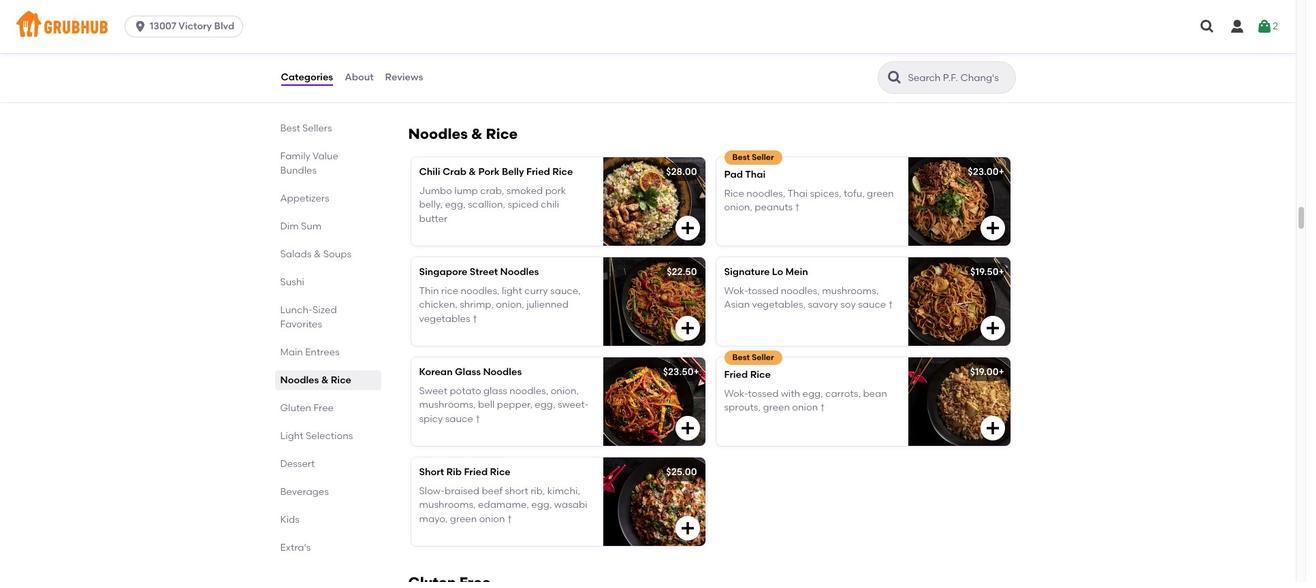 Task type: locate. For each thing, give the bounding box(es) containing it.
noodles
[[408, 125, 468, 142], [500, 266, 539, 278], [483, 366, 522, 378], [280, 375, 319, 386]]

&
[[471, 125, 482, 142], [469, 166, 476, 178], [314, 249, 321, 260], [321, 375, 329, 386]]

1 horizontal spatial onion,
[[551, 386, 579, 397]]

main entrees
[[280, 347, 340, 358]]

noodles up the gluten
[[280, 375, 319, 386]]

$28.00
[[666, 166, 697, 178]]

2 best seller from the top
[[732, 353, 774, 362]]

0 vertical spatial tossed
[[748, 285, 779, 297]]

wok- up asian
[[724, 285, 748, 297]]

0 horizontal spatial thai
[[745, 169, 766, 180]]

0 horizontal spatial noodles & rice
[[280, 375, 351, 386]]

onion, down pad
[[724, 202, 752, 213]]

tossed for rice
[[748, 388, 779, 400]]

egg, down rib,
[[531, 499, 552, 511]]

wok- for wok-tossed with egg, carrots, bean sprouts, green onion †
[[724, 388, 748, 400]]

wok- up sprouts,
[[724, 388, 748, 400]]

tossed for lo
[[748, 285, 779, 297]]

crab
[[443, 166, 466, 178]]

tea-
[[479, 37, 499, 48]]

1 vertical spatial best
[[732, 152, 750, 162]]

tossed inside wok-tossed noodles, mushrooms, asian vegetables, savory soy sauce †
[[748, 285, 779, 297]]

onion,
[[724, 202, 752, 213], [496, 299, 524, 311], [551, 386, 579, 397]]

sprouts,
[[724, 402, 761, 414]]

peanuts
[[755, 202, 793, 213]]

noodles, up pepper, at bottom
[[509, 386, 548, 397]]

noodles,
[[746, 188, 785, 200], [461, 285, 500, 297], [781, 285, 820, 297], [509, 386, 548, 397]]

dim sum
[[280, 221, 322, 232]]

mushrooms, down sweet
[[419, 399, 476, 411]]

svg image
[[1256, 18, 1273, 35], [679, 220, 696, 236], [984, 220, 1001, 236], [679, 520, 696, 536]]

1 vertical spatial tossed
[[748, 388, 779, 400]]

entrees
[[305, 347, 340, 358]]

onion, up the 'sweet-'
[[551, 386, 579, 397]]

thai
[[745, 169, 766, 180], [787, 188, 808, 200]]

2 vertical spatial green
[[450, 513, 477, 525]]

0 vertical spatial best
[[280, 123, 300, 134]]

soy right savory
[[840, 299, 856, 311]]

onion, inside sweet potato glass noodles, onion, mushrooms, bell pepper, egg, sweet- spicy sauce †
[[551, 386, 579, 397]]

wok-tossed noodles, mushrooms, asian vegetables, savory soy sauce †
[[724, 285, 893, 311]]

1 vertical spatial sauce,
[[550, 285, 581, 297]]

egg, inside sweet potato glass noodles, onion, mushrooms, bell pepper, egg, sweet- spicy sauce †
[[535, 399, 555, 411]]

1 horizontal spatial sauce,
[[550, 285, 581, 297]]

short rib fried rice image
[[603, 457, 705, 546]]

rice up the free at the bottom left
[[331, 375, 351, 386]]

0 horizontal spatial sauce
[[445, 413, 473, 425]]

0 vertical spatial sauce
[[858, 299, 886, 311]]

fried right rib
[[464, 466, 488, 478]]

rice down pad
[[724, 188, 744, 200]]

1 vertical spatial wok-
[[724, 388, 748, 400]]

sized
[[313, 304, 337, 316]]

best for sweet potato glass noodles, onion, mushrooms, bell pepper, egg, sweet- spicy sauce †
[[732, 353, 750, 362]]

egg, down "lump"
[[445, 199, 466, 211]]

2 vertical spatial onion,
[[551, 386, 579, 397]]

soy down caught
[[453, 51, 468, 62]]

sweet
[[419, 386, 447, 397]]

0 vertical spatial thai
[[745, 169, 766, 180]]

sauce, inside wild-caught tea-marinated filet, ginger-soy sauce, wok'd spinach †
[[470, 51, 501, 62]]

0 vertical spatial fried
[[526, 166, 550, 178]]

noodles & rice up crab in the left of the page
[[408, 125, 518, 142]]

family value bundles
[[280, 150, 338, 176]]

0 vertical spatial soy
[[453, 51, 468, 62]]

reviews button
[[384, 53, 424, 102]]

appetizers
[[280, 193, 329, 204]]

extra's
[[280, 542, 311, 554]]

with
[[781, 388, 800, 400]]

sauce, up julienned on the bottom left of page
[[550, 285, 581, 297]]

1 vertical spatial best seller
[[732, 353, 774, 362]]

† inside slow-braised beef short rib, kimchi, mushrooms, edamame, egg, wasabi mayo, green onion †
[[507, 513, 512, 525]]

onion inside wok-tossed with egg, carrots, bean sprouts, green onion †
[[792, 402, 818, 414]]

0 horizontal spatial soy
[[453, 51, 468, 62]]

† inside wok-tossed noodles, mushrooms, asian vegetables, savory soy sauce †
[[888, 299, 893, 311]]

reviews
[[385, 71, 423, 83]]

sweet potato glass noodles, onion, mushrooms, bell pepper, egg, sweet- spicy sauce †
[[419, 386, 589, 425]]

mushrooms, up mayo,
[[419, 499, 476, 511]]

noodles up "glass"
[[483, 366, 522, 378]]

green down with
[[763, 402, 790, 414]]

1 horizontal spatial fried
[[526, 166, 550, 178]]

sauce, inside "thin rice noodles, light curry sauce, chicken, shrimp, onion, julienned vegetables †"
[[550, 285, 581, 297]]

0 vertical spatial best seller
[[732, 152, 774, 162]]

0 vertical spatial green
[[867, 188, 894, 200]]

sauce,
[[470, 51, 501, 62], [550, 285, 581, 297]]

13007
[[150, 20, 176, 32]]

seller
[[752, 152, 774, 162], [752, 353, 774, 362]]

thai right pad
[[745, 169, 766, 180]]

egg, right with
[[803, 388, 823, 400]]

sauce right spicy
[[445, 413, 473, 425]]

rice inside rice noodles, thai spices, tofu, green onion, peanuts †
[[724, 188, 744, 200]]

1 vertical spatial soy
[[840, 299, 856, 311]]

1 vertical spatial fried
[[724, 369, 748, 381]]

egg, inside wok-tossed with egg, carrots, bean sprouts, green onion †
[[803, 388, 823, 400]]

1 best seller from the top
[[732, 152, 774, 162]]

dessert
[[280, 458, 315, 470]]

green inside wok-tossed with egg, carrots, bean sprouts, green onion †
[[763, 402, 790, 414]]

seller for thai
[[752, 152, 774, 162]]

pork
[[545, 185, 566, 197]]

0 horizontal spatial green
[[450, 513, 477, 525]]

korean glass noodles image
[[603, 357, 705, 446]]

onion, down light
[[496, 299, 524, 311]]

$19.00 +
[[970, 366, 1004, 378]]

pepper,
[[497, 399, 533, 411]]

chicken,
[[419, 299, 457, 311]]

beef
[[482, 486, 503, 497]]

best up fried rice
[[732, 353, 750, 362]]

spicy
[[419, 413, 443, 425]]

2 vertical spatial mushrooms,
[[419, 499, 476, 511]]

2 vertical spatial best
[[732, 353, 750, 362]]

0 vertical spatial seller
[[752, 152, 774, 162]]

rice up sprouts,
[[750, 369, 771, 381]]

onion down edamame,
[[479, 513, 505, 525]]

noodles, down mein
[[781, 285, 820, 297]]

pad thai
[[724, 169, 766, 180]]

1 vertical spatial thai
[[787, 188, 808, 200]]

egg,
[[445, 199, 466, 211], [803, 388, 823, 400], [535, 399, 555, 411], [531, 499, 552, 511]]

best for jumbo lump crab, smoked pork belly, egg, scallion, spiced chili butter
[[732, 152, 750, 162]]

pad
[[724, 169, 743, 180]]

singapore street noodles image
[[603, 257, 705, 346]]

main navigation navigation
[[0, 0, 1296, 53]]

& left pork
[[469, 166, 476, 178]]

green down braised
[[450, 513, 477, 525]]

1 seller from the top
[[752, 152, 774, 162]]

smoked
[[507, 185, 543, 197]]

family
[[280, 150, 310, 162]]

mushrooms, up savory
[[822, 285, 879, 297]]

tossed down signature lo mein
[[748, 285, 779, 297]]

beverages
[[280, 486, 329, 498]]

noodles, inside rice noodles, thai spices, tofu, green onion, peanuts †
[[746, 188, 785, 200]]

$19.00
[[970, 366, 999, 378]]

singapore
[[419, 266, 467, 278]]

2 horizontal spatial onion,
[[724, 202, 752, 213]]

thin rice noodles, light curry sauce, chicken, shrimp, onion, julienned vegetables †
[[419, 285, 581, 325]]

1 horizontal spatial soy
[[840, 299, 856, 311]]

1 vertical spatial mushrooms,
[[419, 399, 476, 411]]

sauce inside sweet potato glass noodles, onion, mushrooms, bell pepper, egg, sweet- spicy sauce †
[[445, 413, 473, 425]]

0 vertical spatial noodles & rice
[[408, 125, 518, 142]]

tossed
[[748, 285, 779, 297], [748, 388, 779, 400]]

sauce, down the tea-
[[470, 51, 501, 62]]

1 horizontal spatial onion
[[792, 402, 818, 414]]

best seller for rice
[[732, 353, 774, 362]]

Search P.F. Chang's search field
[[907, 72, 1011, 84]]

1 horizontal spatial thai
[[787, 188, 808, 200]]

sauce inside wok-tossed noodles, mushrooms, asian vegetables, savory soy sauce †
[[858, 299, 886, 311]]

1 wok- from the top
[[724, 285, 748, 297]]

egg, left the 'sweet-'
[[535, 399, 555, 411]]

butter
[[419, 213, 448, 225]]

2 seller from the top
[[752, 353, 774, 362]]

1 vertical spatial green
[[763, 402, 790, 414]]

chili
[[541, 199, 559, 211]]

0 vertical spatial sauce,
[[470, 51, 501, 62]]

wok- inside wok-tossed noodles, mushrooms, asian vegetables, savory soy sauce †
[[724, 285, 748, 297]]

best left sellers
[[280, 123, 300, 134]]

noodles, up "peanuts"
[[746, 188, 785, 200]]

rib
[[446, 466, 462, 478]]

wok- inside wok-tossed with egg, carrots, bean sprouts, green onion †
[[724, 388, 748, 400]]

korean
[[419, 366, 453, 378]]

rice up pork on the left top of the page
[[552, 166, 573, 178]]

carrots,
[[825, 388, 861, 400]]

soy
[[453, 51, 468, 62], [840, 299, 856, 311]]

rice
[[486, 125, 518, 142], [552, 166, 573, 178], [724, 188, 744, 200], [750, 369, 771, 381], [331, 375, 351, 386], [490, 466, 511, 478]]

rib,
[[531, 486, 545, 497]]

lump
[[454, 185, 478, 197]]

thai up "peanuts"
[[787, 188, 808, 200]]

noodles, inside "thin rice noodles, light curry sauce, chicken, shrimp, onion, julienned vegetables †"
[[461, 285, 500, 297]]

2 wok- from the top
[[724, 388, 748, 400]]

1 tossed from the top
[[748, 285, 779, 297]]

sweet-
[[558, 399, 589, 411]]

0 horizontal spatial sauce,
[[470, 51, 501, 62]]

0 horizontal spatial onion
[[479, 513, 505, 525]]

1 vertical spatial noodles & rice
[[280, 375, 351, 386]]

svg image inside 2 button
[[1256, 18, 1273, 35]]

best seller up fried rice
[[732, 353, 774, 362]]

noodles, up 'shrimp,'
[[461, 285, 500, 297]]

noodles & rice down the main entrees
[[280, 375, 351, 386]]

sum
[[301, 221, 322, 232]]

lunch-sized favorites
[[280, 304, 337, 330]]

egg, inside slow-braised beef short rib, kimchi, mushrooms, edamame, egg, wasabi mayo, green onion †
[[531, 499, 552, 511]]

seller up pad thai in the top of the page
[[752, 152, 774, 162]]

best seller for thai
[[732, 152, 774, 162]]

0 vertical spatial mushrooms,
[[822, 285, 879, 297]]

+ for $19.00 +
[[999, 366, 1004, 378]]

julienned
[[527, 299, 569, 311]]

seller up fried rice
[[752, 353, 774, 362]]

0 vertical spatial onion
[[792, 402, 818, 414]]

chili crab & pork belly fried rice
[[419, 166, 573, 178]]

tossed inside wok-tossed with egg, carrots, bean sprouts, green onion †
[[748, 388, 779, 400]]

best up pad thai in the top of the page
[[732, 152, 750, 162]]

onion
[[792, 402, 818, 414], [479, 513, 505, 525]]

2 tossed from the top
[[748, 388, 779, 400]]

1 vertical spatial onion,
[[496, 299, 524, 311]]

svg image
[[1199, 18, 1216, 35], [1229, 18, 1245, 35], [134, 20, 147, 33], [679, 320, 696, 336], [984, 320, 1001, 336], [679, 420, 696, 436], [984, 420, 1001, 436]]

belly
[[502, 166, 524, 178]]

1 horizontal spatial noodles & rice
[[408, 125, 518, 142]]

signature lo mein image
[[908, 257, 1010, 346]]

1 vertical spatial sauce
[[445, 413, 473, 425]]

0 horizontal spatial onion,
[[496, 299, 524, 311]]

sauce right savory
[[858, 299, 886, 311]]

thin
[[419, 285, 439, 297]]

1 horizontal spatial green
[[763, 402, 790, 414]]

sauce
[[858, 299, 886, 311], [445, 413, 473, 425]]

search icon image
[[886, 69, 903, 86]]

1 vertical spatial seller
[[752, 353, 774, 362]]

wild-caught tea-marinated filet, ginger-soy sauce, wok'd spinach † button
[[411, 9, 705, 97]]

fried up smoked
[[526, 166, 550, 178]]

onion down with
[[792, 402, 818, 414]]

signature
[[724, 266, 770, 278]]

fried up sprouts,
[[724, 369, 748, 381]]

mayo,
[[419, 513, 448, 525]]

$19.50
[[970, 266, 999, 278]]

green
[[867, 188, 894, 200], [763, 402, 790, 414], [450, 513, 477, 525]]

2 vertical spatial fried
[[464, 466, 488, 478]]

0 vertical spatial onion,
[[724, 202, 752, 213]]

green right tofu,
[[867, 188, 894, 200]]

short
[[505, 486, 528, 497]]

2 horizontal spatial green
[[867, 188, 894, 200]]

best seller up pad thai in the top of the page
[[732, 152, 774, 162]]

noodles, inside sweet potato glass noodles, onion, mushrooms, bell pepper, egg, sweet- spicy sauce †
[[509, 386, 548, 397]]

braised
[[445, 486, 479, 497]]

1 vertical spatial onion
[[479, 513, 505, 525]]

spiced
[[508, 199, 538, 211]]

0 horizontal spatial fried
[[464, 466, 488, 478]]

mushrooms,
[[822, 285, 879, 297], [419, 399, 476, 411], [419, 499, 476, 511]]

tossed down fried rice
[[748, 388, 779, 400]]

1 horizontal spatial sauce
[[858, 299, 886, 311]]

0 vertical spatial wok-
[[724, 285, 748, 297]]

salads & soups
[[280, 249, 351, 260]]

$23.50 +
[[663, 366, 699, 378]]



Task type: vqa. For each thing, say whether or not it's contained in the screenshot.
3.3 (125)
no



Task type: describe. For each thing, give the bounding box(es) containing it.
best sellers
[[280, 123, 332, 134]]

sellers
[[302, 123, 332, 134]]

selections
[[306, 430, 353, 442]]

pork
[[478, 166, 500, 178]]

onion, inside "thin rice noodles, light curry sauce, chicken, shrimp, onion, julienned vegetables †"
[[496, 299, 524, 311]]

jumbo
[[419, 185, 452, 197]]

mushrooms, inside sweet potato glass noodles, onion, mushrooms, bell pepper, egg, sweet- spicy sauce †
[[419, 399, 476, 411]]

gluten free
[[280, 402, 334, 414]]

wild-caught tea-marinated filet, ginger-soy sauce, wok'd spinach †
[[419, 37, 576, 62]]

† inside rice noodles, thai spices, tofu, green onion, peanuts †
[[795, 202, 800, 213]]

fried rice image
[[908, 357, 1010, 446]]

about button
[[344, 53, 374, 102]]

pad thai image
[[908, 157, 1010, 246]]

wasabi
[[554, 499, 587, 511]]

soy inside wild-caught tea-marinated filet, ginger-soy sauce, wok'd spinach †
[[453, 51, 468, 62]]

mushrooms, inside wok-tossed noodles, mushrooms, asian vegetables, savory soy sauce †
[[822, 285, 879, 297]]

light
[[280, 430, 303, 442]]

belly,
[[419, 199, 443, 211]]

oolong chilean sea bass image
[[603, 9, 705, 97]]

2 horizontal spatial fried
[[724, 369, 748, 381]]

bundles
[[280, 165, 317, 176]]

kimchi,
[[547, 486, 580, 497]]

svg image inside 13007 victory blvd button
[[134, 20, 147, 33]]

bean
[[863, 388, 887, 400]]

sushi
[[280, 276, 304, 288]]

ginger-
[[419, 51, 453, 62]]

egg, inside jumbo lump crab, smoked pork belly, egg, scallion, spiced chili butter
[[445, 199, 466, 211]]

jumbo lump crab, smoked pork belly, egg, scallion, spiced chili butter
[[419, 185, 566, 225]]

lo
[[772, 266, 783, 278]]

marinated
[[499, 37, 548, 48]]

main
[[280, 347, 303, 358]]

spinach
[[532, 51, 569, 62]]

rice up chili crab & pork belly fried rice
[[486, 125, 518, 142]]

chili
[[419, 166, 440, 178]]

light
[[502, 285, 522, 297]]

soy inside wok-tossed noodles, mushrooms, asian vegetables, savory soy sauce †
[[840, 299, 856, 311]]

chili crab & pork belly fried rice image
[[603, 157, 705, 246]]

scallion,
[[468, 199, 505, 211]]

$22.50
[[667, 266, 697, 278]]

singapore street noodles
[[419, 266, 539, 278]]

† inside wok-tossed with egg, carrots, bean sprouts, green onion †
[[820, 402, 825, 414]]

† inside wild-caught tea-marinated filet, ginger-soy sauce, wok'd spinach †
[[571, 51, 576, 62]]

spices,
[[810, 188, 841, 200]]

glass
[[483, 386, 507, 397]]

short rib fried rice
[[419, 466, 511, 478]]

& left soups
[[314, 249, 321, 260]]

mein
[[786, 266, 808, 278]]

vegetables,
[[752, 299, 806, 311]]

onion, inside rice noodles, thai spices, tofu, green onion, peanuts †
[[724, 202, 752, 213]]

$25.00
[[666, 466, 697, 478]]

asian
[[724, 299, 750, 311]]

vegetables
[[419, 313, 470, 325]]

+ for $23.50 +
[[694, 366, 699, 378]]

† inside "thin rice noodles, light curry sauce, chicken, shrimp, onion, julienned vegetables †"
[[473, 313, 477, 325]]

lunch-
[[280, 304, 313, 316]]

seller for rice
[[752, 353, 774, 362]]

2 button
[[1256, 14, 1278, 39]]

caught
[[444, 37, 477, 48]]

bell
[[478, 399, 495, 411]]

$23.00
[[968, 166, 999, 178]]

shrimp,
[[460, 299, 494, 311]]

blvd
[[214, 20, 234, 32]]

† inside sweet potato glass noodles, onion, mushrooms, bell pepper, egg, sweet- spicy sauce †
[[475, 413, 480, 425]]

+ for $19.50 +
[[999, 266, 1004, 278]]

rice
[[441, 285, 458, 297]]

$23.00 +
[[968, 166, 1004, 178]]

glass
[[455, 366, 481, 378]]

categories
[[281, 71, 333, 83]]

filet,
[[550, 37, 570, 48]]

slow-braised beef short rib, kimchi, mushrooms, edamame, egg, wasabi mayo, green onion †
[[419, 486, 587, 525]]

about
[[345, 71, 374, 83]]

green inside slow-braised beef short rib, kimchi, mushrooms, edamame, egg, wasabi mayo, green onion †
[[450, 513, 477, 525]]

noodles up light
[[500, 266, 539, 278]]

noodles up the chili
[[408, 125, 468, 142]]

fried rice
[[724, 369, 771, 381]]

noodles, inside wok-tossed noodles, mushrooms, asian vegetables, savory soy sauce †
[[781, 285, 820, 297]]

& up the free at the bottom left
[[321, 375, 329, 386]]

kids
[[280, 514, 300, 526]]

13007 victory blvd button
[[125, 16, 249, 37]]

wok-tossed with egg, carrots, bean sprouts, green onion †
[[724, 388, 887, 414]]

rice noodles, thai spices, tofu, green onion, peanuts †
[[724, 188, 894, 213]]

+ for $23.00 +
[[999, 166, 1004, 178]]

onion inside slow-braised beef short rib, kimchi, mushrooms, edamame, egg, wasabi mayo, green onion †
[[479, 513, 505, 525]]

free
[[314, 402, 334, 414]]

gluten
[[280, 402, 311, 414]]

& up pork
[[471, 125, 482, 142]]

curry
[[524, 285, 548, 297]]

dim
[[280, 221, 299, 232]]

street
[[470, 266, 498, 278]]

crab,
[[480, 185, 504, 197]]

mushrooms, inside slow-braised beef short rib, kimchi, mushrooms, edamame, egg, wasabi mayo, green onion †
[[419, 499, 476, 511]]

slow-
[[419, 486, 445, 497]]

tofu,
[[844, 188, 865, 200]]

favorites
[[280, 319, 322, 330]]

rice up beef
[[490, 466, 511, 478]]

wok- for wok-tossed noodles, mushrooms, asian vegetables, savory soy sauce †
[[724, 285, 748, 297]]

soups
[[323, 249, 351, 260]]

green inside rice noodles, thai spices, tofu, green onion, peanuts †
[[867, 188, 894, 200]]

wok'd
[[503, 51, 530, 62]]

signature lo mein
[[724, 266, 808, 278]]

edamame,
[[478, 499, 529, 511]]

victory
[[178, 20, 212, 32]]

savory
[[808, 299, 838, 311]]

13007 victory blvd
[[150, 20, 234, 32]]

thai inside rice noodles, thai spices, tofu, green onion, peanuts †
[[787, 188, 808, 200]]



